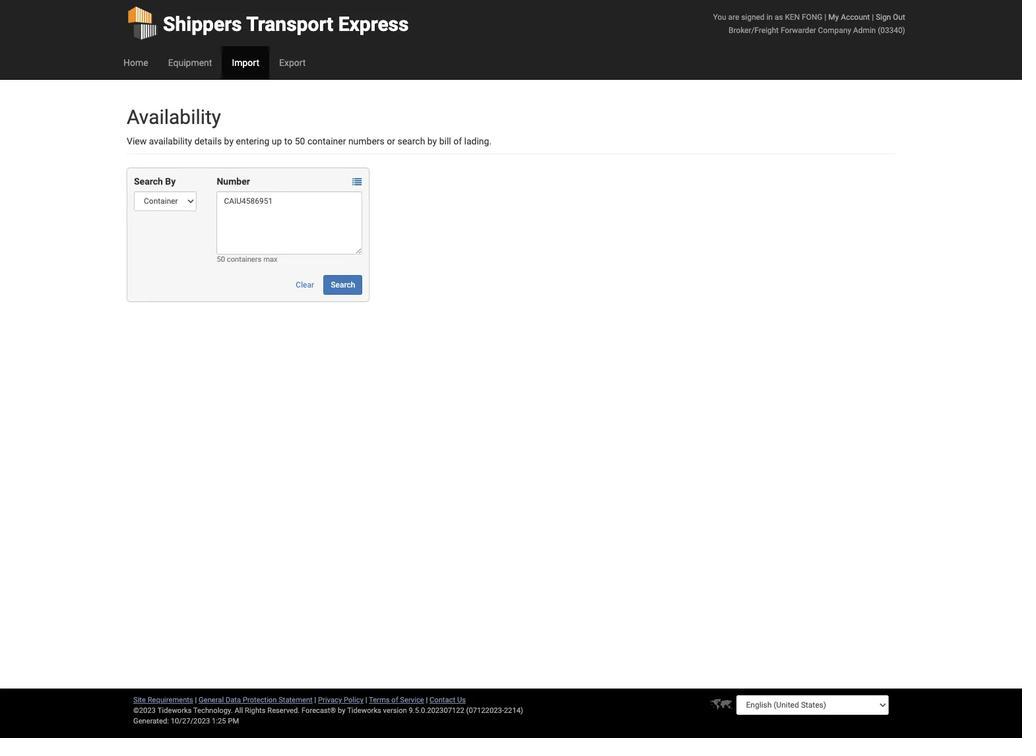 Task type: vqa. For each thing, say whether or not it's contained in the screenshot.
the Search to the left
yes



Task type: describe. For each thing, give the bounding box(es) containing it.
(07122023-
[[466, 707, 504, 716]]

search button
[[324, 275, 363, 295]]

fong
[[802, 13, 823, 22]]

signed
[[742, 13, 765, 22]]

transport
[[246, 13, 334, 36]]

in
[[767, 13, 773, 22]]

import button
[[222, 46, 269, 79]]

forwarder
[[781, 26, 817, 35]]

home button
[[114, 46, 158, 79]]

search for search by
[[134, 176, 163, 187]]

10/27/2023
[[171, 718, 210, 726]]

availability
[[127, 106, 221, 129]]

my
[[829, 13, 839, 22]]

out
[[893, 13, 906, 22]]

account
[[841, 13, 870, 22]]

you
[[713, 13, 727, 22]]

by
[[165, 176, 176, 187]]

privacy policy link
[[318, 696, 364, 705]]

of inside 'site requirements | general data protection statement | privacy policy | terms of service | contact us ©2023 tideworks technology. all rights reserved. forecast® by tideworks version 9.5.0.202307122 (07122023-2214) generated: 10/27/2023 1:25 pm'
[[392, 696, 398, 705]]

us
[[457, 696, 466, 705]]

requirements
[[148, 696, 193, 705]]

max
[[263, 255, 278, 264]]

contact us link
[[430, 696, 466, 705]]

show list image
[[353, 178, 362, 187]]

ken
[[785, 13, 800, 22]]

are
[[729, 13, 740, 22]]

1 horizontal spatial 50
[[295, 136, 305, 147]]

statement
[[279, 696, 313, 705]]

50 containers max
[[217, 255, 278, 264]]

to
[[284, 136, 293, 147]]

terms of service link
[[369, 696, 424, 705]]

shippers transport express
[[163, 13, 409, 36]]

©2023 tideworks
[[133, 707, 192, 716]]

availability
[[149, 136, 192, 147]]

home
[[123, 57, 148, 68]]

Number text field
[[217, 191, 363, 255]]

all
[[235, 707, 243, 716]]

general
[[199, 696, 224, 705]]

pm
[[228, 718, 239, 726]]

generated:
[[133, 718, 169, 726]]

details
[[194, 136, 222, 147]]

import
[[232, 57, 259, 68]]

contact
[[430, 696, 456, 705]]

tideworks
[[347, 707, 381, 716]]

protection
[[243, 696, 277, 705]]

1:25
[[212, 718, 226, 726]]

company
[[818, 26, 852, 35]]

admin
[[854, 26, 876, 35]]

site
[[133, 696, 146, 705]]

sign out link
[[876, 13, 906, 22]]

data
[[226, 696, 241, 705]]

| up 9.5.0.202307122
[[426, 696, 428, 705]]

by inside 'site requirements | general data protection statement | privacy policy | terms of service | contact us ©2023 tideworks technology. all rights reserved. forecast® by tideworks version 9.5.0.202307122 (07122023-2214) generated: 10/27/2023 1:25 pm'
[[338, 707, 346, 716]]

export
[[279, 57, 306, 68]]

view
[[127, 136, 147, 147]]

broker/freight
[[729, 26, 779, 35]]

1 horizontal spatial of
[[454, 136, 462, 147]]

9.5.0.202307122
[[409, 707, 465, 716]]

policy
[[344, 696, 364, 705]]

bill
[[439, 136, 451, 147]]

general data protection statement link
[[199, 696, 313, 705]]



Task type: locate. For each thing, give the bounding box(es) containing it.
number
[[217, 176, 250, 187]]

2214)
[[504, 707, 523, 716]]

of up version
[[392, 696, 398, 705]]

0 horizontal spatial of
[[392, 696, 398, 705]]

you are signed in as ken fong | my account | sign out broker/freight forwarder company admin (03340)
[[713, 13, 906, 35]]

50 left containers
[[217, 255, 225, 264]]

1 vertical spatial search
[[331, 281, 355, 290]]

1 vertical spatial 50
[[217, 255, 225, 264]]

privacy
[[318, 696, 342, 705]]

search
[[398, 136, 425, 147]]

0 vertical spatial search
[[134, 176, 163, 187]]

0 horizontal spatial 50
[[217, 255, 225, 264]]

(03340)
[[878, 26, 906, 35]]

terms
[[369, 696, 390, 705]]

2 horizontal spatial by
[[428, 136, 437, 147]]

search inside button
[[331, 281, 355, 290]]

by right 'details'
[[224, 136, 234, 147]]

|
[[825, 13, 827, 22], [872, 13, 874, 22], [195, 696, 197, 705], [315, 696, 316, 705], [366, 696, 367, 705], [426, 696, 428, 705]]

| up forecast®
[[315, 696, 316, 705]]

0 vertical spatial 50
[[295, 136, 305, 147]]

equipment button
[[158, 46, 222, 79]]

of
[[454, 136, 462, 147], [392, 696, 398, 705]]

site requirements | general data protection statement | privacy policy | terms of service | contact us ©2023 tideworks technology. all rights reserved. forecast® by tideworks version 9.5.0.202307122 (07122023-2214) generated: 10/27/2023 1:25 pm
[[133, 696, 523, 726]]

rights
[[245, 707, 266, 716]]

as
[[775, 13, 783, 22]]

search left by
[[134, 176, 163, 187]]

containers
[[227, 255, 262, 264]]

view availability details by entering up to 50 container numbers or search by bill of lading.
[[127, 136, 492, 147]]

search by
[[134, 176, 176, 187]]

export button
[[269, 46, 316, 79]]

site requirements link
[[133, 696, 193, 705]]

by down privacy policy link
[[338, 707, 346, 716]]

by left bill
[[428, 136, 437, 147]]

by
[[224, 136, 234, 147], [428, 136, 437, 147], [338, 707, 346, 716]]

1 horizontal spatial by
[[338, 707, 346, 716]]

shippers transport express link
[[127, 0, 409, 46]]

clear
[[296, 281, 314, 290]]

0 vertical spatial of
[[454, 136, 462, 147]]

shippers
[[163, 13, 242, 36]]

1 horizontal spatial search
[[331, 281, 355, 290]]

my account link
[[829, 13, 870, 22]]

equipment
[[168, 57, 212, 68]]

sign
[[876, 13, 891, 22]]

entering
[[236, 136, 270, 147]]

50 right to in the top left of the page
[[295, 136, 305, 147]]

0 horizontal spatial search
[[134, 176, 163, 187]]

| left my
[[825, 13, 827, 22]]

lading.
[[464, 136, 492, 147]]

| left the general
[[195, 696, 197, 705]]

of right bill
[[454, 136, 462, 147]]

technology.
[[193, 707, 233, 716]]

container
[[308, 136, 346, 147]]

numbers
[[348, 136, 385, 147]]

search for search
[[331, 281, 355, 290]]

| up tideworks
[[366, 696, 367, 705]]

0 horizontal spatial by
[[224, 136, 234, 147]]

search
[[134, 176, 163, 187], [331, 281, 355, 290]]

service
[[400, 696, 424, 705]]

50
[[295, 136, 305, 147], [217, 255, 225, 264]]

clear button
[[289, 275, 321, 295]]

forecast®
[[302, 707, 336, 716]]

or
[[387, 136, 395, 147]]

search right the clear
[[331, 281, 355, 290]]

1 vertical spatial of
[[392, 696, 398, 705]]

up
[[272, 136, 282, 147]]

| left "sign"
[[872, 13, 874, 22]]

version
[[383, 707, 407, 716]]

express
[[338, 13, 409, 36]]

reserved.
[[268, 707, 300, 716]]



